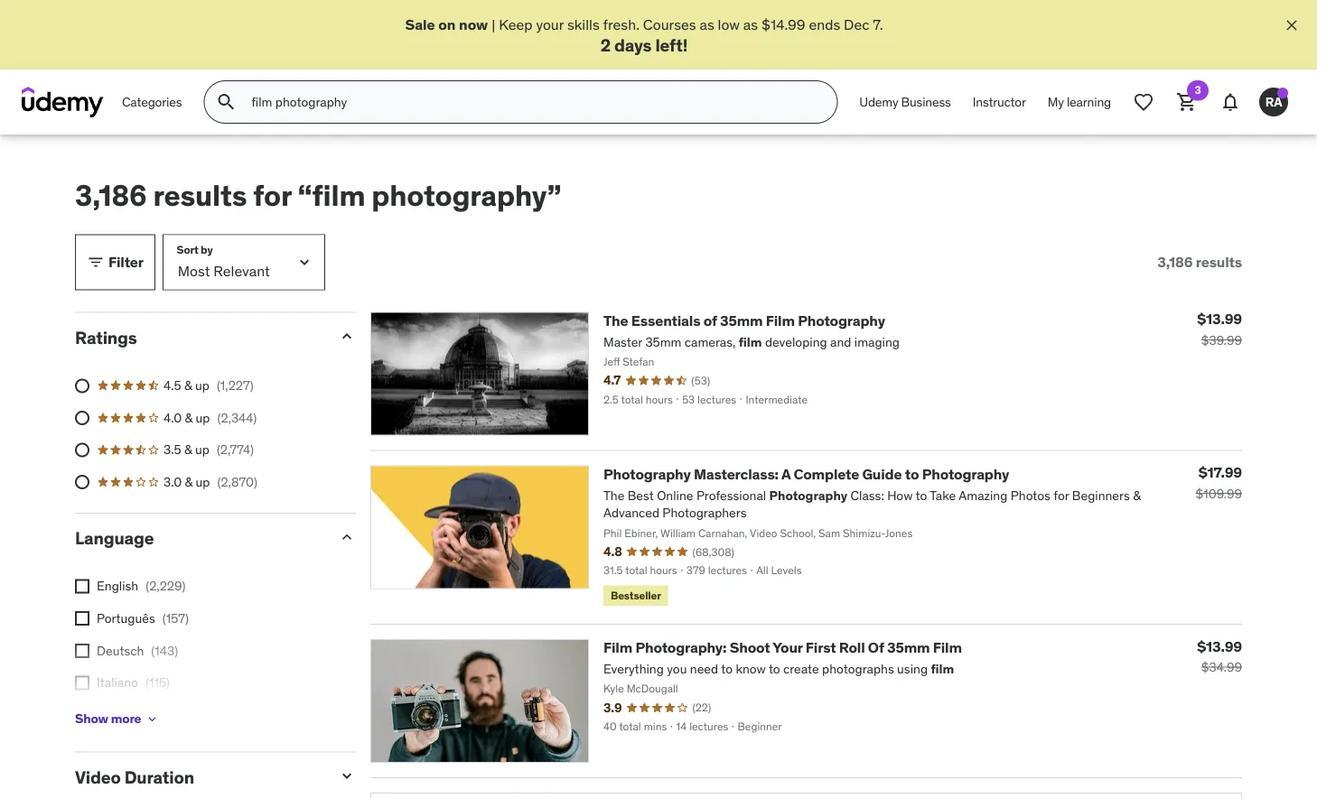Task type: vqa. For each thing, say whether or not it's contained in the screenshot.
Buy this course button
no



Task type: describe. For each thing, give the bounding box(es) containing it.
the
[[603, 311, 628, 330]]

0 horizontal spatial photography
[[603, 465, 691, 483]]

shoot
[[730, 638, 770, 657]]

ratings button
[[75, 327, 323, 348]]

ends
[[809, 15, 840, 33]]

1 horizontal spatial photography
[[798, 311, 885, 330]]

$13.99 for the essentials of 35mm film photography
[[1197, 310, 1242, 328]]

2 horizontal spatial photography
[[922, 465, 1009, 483]]

udemy image
[[22, 87, 104, 118]]

your
[[773, 638, 803, 657]]

xsmall image for italiano
[[75, 676, 89, 690]]

notifications image
[[1220, 91, 1241, 113]]

italiano
[[97, 675, 138, 691]]

close image
[[1283, 16, 1301, 34]]

english (2,229)
[[97, 578, 186, 594]]

3.0
[[164, 474, 182, 490]]

4.5
[[164, 378, 181, 394]]

your
[[536, 15, 564, 33]]

3,186 results status
[[1157, 253, 1242, 271]]

results for 3,186 results
[[1196, 253, 1242, 271]]

ratings
[[75, 327, 137, 348]]

ra
[[1265, 94, 1282, 110]]

more
[[111, 711, 141, 727]]

3,186 for 3,186 results for "film photography"
[[75, 177, 147, 213]]

& for 3.5
[[184, 442, 192, 458]]

days
[[614, 34, 652, 55]]

left!
[[655, 34, 688, 55]]

show more button
[[75, 702, 159, 738]]

& for 3.0
[[185, 474, 193, 490]]

1 as from the left
[[700, 15, 714, 33]]

"film
[[298, 177, 365, 213]]

language button
[[75, 527, 323, 549]]

low
[[718, 15, 740, 33]]

0 horizontal spatial film
[[603, 638, 632, 657]]

3 link
[[1165, 81, 1209, 124]]

roll
[[839, 638, 865, 657]]

small image inside filter button
[[87, 253, 105, 272]]

photography:
[[635, 638, 727, 657]]

|
[[492, 15, 495, 33]]

$13.99 $39.99
[[1197, 310, 1242, 348]]

2
[[601, 34, 611, 55]]

learning
[[1067, 94, 1111, 110]]

courses
[[643, 15, 696, 33]]

xsmall image inside show more button
[[145, 712, 159, 727]]

photography masterclass: a complete guide to photography link
[[603, 465, 1009, 483]]

4.0 & up (2,344)
[[164, 410, 257, 426]]

0 vertical spatial 35mm
[[720, 311, 763, 330]]

now
[[459, 15, 488, 33]]

film photography: shoot your first roll of 35mm film link
[[603, 638, 962, 657]]

video
[[75, 767, 121, 788]]

for
[[253, 177, 291, 213]]

xsmall image for english
[[75, 580, 89, 594]]

4.0
[[164, 410, 182, 426]]

xsmall image for deutsch
[[75, 644, 89, 658]]

instructor
[[973, 94, 1026, 110]]

first
[[806, 638, 836, 657]]

$14.99
[[762, 15, 805, 33]]

you have alerts image
[[1277, 88, 1288, 99]]

deutsch
[[97, 643, 144, 659]]

7.
[[873, 15, 883, 33]]

my
[[1048, 94, 1064, 110]]

photography"
[[372, 177, 561, 213]]

português
[[97, 610, 155, 627]]

show more
[[75, 711, 141, 727]]

& for 4.0
[[185, 410, 193, 426]]

$17.99 $109.99
[[1196, 464, 1242, 502]]

2 as from the left
[[743, 15, 758, 33]]

on
[[438, 15, 456, 33]]

video duration
[[75, 767, 194, 788]]

complete
[[794, 465, 859, 483]]

small image
[[338, 767, 356, 786]]

skills
[[567, 15, 600, 33]]

instructor link
[[962, 81, 1037, 124]]

(2,344)
[[217, 410, 257, 426]]

video duration button
[[75, 767, 323, 788]]

categories
[[122, 94, 182, 110]]

italiano (115)
[[97, 675, 170, 691]]

to
[[905, 465, 919, 483]]

0 horizontal spatial xsmall image
[[75, 612, 89, 626]]

language
[[75, 527, 154, 549]]



Task type: locate. For each thing, give the bounding box(es) containing it.
1 & from the top
[[184, 378, 192, 394]]

(2,774)
[[217, 442, 254, 458]]

my learning
[[1048, 94, 1111, 110]]

& right the 3.0 at the bottom of page
[[185, 474, 193, 490]]

small image for ratings
[[338, 328, 356, 346]]

0 vertical spatial results
[[153, 177, 247, 213]]

photography
[[798, 311, 885, 330], [603, 465, 691, 483], [922, 465, 1009, 483]]

& for 4.5
[[184, 378, 192, 394]]

$17.99
[[1199, 464, 1242, 482]]

3,186 results for "film photography"
[[75, 177, 561, 213]]

$34.99
[[1201, 659, 1242, 676]]

1 vertical spatial xsmall image
[[75, 644, 89, 658]]

$13.99 up $34.99
[[1197, 637, 1242, 656]]

3,186 for 3,186 results
[[1157, 253, 1193, 271]]

$13.99 $34.99
[[1197, 637, 1242, 676]]

sale
[[405, 15, 435, 33]]

deutsch (143)
[[97, 643, 178, 659]]

2 & from the top
[[185, 410, 193, 426]]

1 horizontal spatial 35mm
[[887, 638, 930, 657]]

of
[[703, 311, 717, 330]]

0 horizontal spatial 35mm
[[720, 311, 763, 330]]

up for 4.0 & up
[[196, 410, 210, 426]]

0 vertical spatial xsmall image
[[75, 580, 89, 594]]

0 vertical spatial small image
[[87, 253, 105, 272]]

shopping cart with 3 items image
[[1176, 91, 1198, 113]]

film photography: shoot your first roll of 35mm film
[[603, 638, 962, 657]]

xsmall image left deutsch
[[75, 644, 89, 658]]

1 horizontal spatial 3,186
[[1157, 253, 1193, 271]]

$109.99
[[1196, 486, 1242, 502]]

up for 4.5 & up
[[195, 378, 209, 394]]

fresh.
[[603, 15, 640, 33]]

xsmall image right more
[[145, 712, 159, 727]]

udemy
[[859, 94, 898, 110]]

4 & from the top
[[185, 474, 193, 490]]

3.5 & up (2,774)
[[164, 442, 254, 458]]

submit search image
[[215, 91, 237, 113]]

(2,229)
[[146, 578, 186, 594]]

(2,870)
[[217, 474, 257, 490]]

2 xsmall image from the top
[[75, 644, 89, 658]]

$39.99
[[1201, 332, 1242, 348]]

duration
[[124, 767, 194, 788]]

0 vertical spatial 3,186
[[75, 177, 147, 213]]

small image for language
[[338, 528, 356, 546]]

of
[[868, 638, 884, 657]]

english
[[97, 578, 138, 594]]

1 vertical spatial results
[[1196, 253, 1242, 271]]

(157)
[[162, 610, 189, 627]]

1 up from the top
[[195, 378, 209, 394]]

1 vertical spatial xsmall image
[[145, 712, 159, 727]]

a
[[781, 465, 791, 483]]

sale on now | keep your skills fresh. courses as low as $14.99 ends dec 7. 2 days left!
[[405, 15, 883, 55]]

keep
[[499, 15, 533, 33]]

ra link
[[1252, 81, 1295, 124]]

business
[[901, 94, 951, 110]]

as
[[700, 15, 714, 33], [743, 15, 758, 33]]

up for 3.5 & up
[[195, 442, 209, 458]]

1 horizontal spatial results
[[1196, 253, 1242, 271]]

show
[[75, 711, 108, 727]]

up for 3.0 & up
[[196, 474, 210, 490]]

xsmall image
[[75, 612, 89, 626], [145, 712, 159, 727]]

essentials
[[631, 311, 700, 330]]

udemy business link
[[849, 81, 962, 124]]

1 vertical spatial $13.99
[[1197, 637, 1242, 656]]

1 vertical spatial 35mm
[[887, 638, 930, 657]]

2 $13.99 from the top
[[1197, 637, 1242, 656]]

$13.99
[[1197, 310, 1242, 328], [1197, 637, 1242, 656]]

results up the $13.99 $39.99
[[1196, 253, 1242, 271]]

1 horizontal spatial film
[[766, 311, 795, 330]]

0 horizontal spatial results
[[153, 177, 247, 213]]

4.5 & up (1,227)
[[164, 378, 254, 394]]

xsmall image
[[75, 580, 89, 594], [75, 644, 89, 658], [75, 676, 89, 690]]

udemy business
[[859, 94, 951, 110]]

xsmall image left português
[[75, 612, 89, 626]]

(1,227)
[[217, 378, 254, 394]]

0 vertical spatial xsmall image
[[75, 612, 89, 626]]

results left the for
[[153, 177, 247, 213]]

as right low
[[743, 15, 758, 33]]

& right 4.0
[[185, 410, 193, 426]]

3,186 results
[[1157, 253, 1242, 271]]

1 xsmall image from the top
[[75, 580, 89, 594]]

up right 4.0
[[196, 410, 210, 426]]

categories button
[[111, 81, 193, 124]]

Search for anything text field
[[248, 87, 815, 118]]

0 vertical spatial $13.99
[[1197, 310, 1242, 328]]

xsmall image left italiano
[[75, 676, 89, 690]]

photography masterclass: a complete guide to photography
[[603, 465, 1009, 483]]

1 horizontal spatial as
[[743, 15, 758, 33]]

the essentials of 35mm film photography link
[[603, 311, 885, 330]]

3 up from the top
[[195, 442, 209, 458]]

3,186
[[75, 177, 147, 213], [1157, 253, 1193, 271]]

1 horizontal spatial xsmall image
[[145, 712, 159, 727]]

xsmall image left english
[[75, 580, 89, 594]]

as left low
[[700, 15, 714, 33]]

masterclass:
[[694, 465, 779, 483]]

my learning link
[[1037, 81, 1122, 124]]

wishlist image
[[1133, 91, 1155, 113]]

4 up from the top
[[196, 474, 210, 490]]

3.5
[[164, 442, 181, 458]]

the essentials of 35mm film photography
[[603, 311, 885, 330]]

2 up from the top
[[196, 410, 210, 426]]

up
[[195, 378, 209, 394], [196, 410, 210, 426], [195, 442, 209, 458], [196, 474, 210, 490]]

& right 3.5
[[184, 442, 192, 458]]

dec
[[844, 15, 869, 33]]

results
[[153, 177, 247, 213], [1196, 253, 1242, 271]]

results for 3,186 results for "film photography"
[[153, 177, 247, 213]]

filter
[[108, 253, 144, 271]]

35mm
[[720, 311, 763, 330], [887, 638, 930, 657]]

0 horizontal spatial as
[[700, 15, 714, 33]]

português (157)
[[97, 610, 189, 627]]

1 vertical spatial small image
[[338, 328, 356, 346]]

film
[[766, 311, 795, 330], [603, 638, 632, 657], [933, 638, 962, 657]]

2 horizontal spatial film
[[933, 638, 962, 657]]

$13.99 for film photography: shoot your first roll of 35mm film
[[1197, 637, 1242, 656]]

3 & from the top
[[184, 442, 192, 458]]

up right 3.5
[[195, 442, 209, 458]]

3.0 & up (2,870)
[[164, 474, 257, 490]]

1 $13.99 from the top
[[1197, 310, 1242, 328]]

2 vertical spatial xsmall image
[[75, 676, 89, 690]]

0 horizontal spatial 3,186
[[75, 177, 147, 213]]

filter button
[[75, 235, 155, 291]]

2 vertical spatial small image
[[338, 528, 356, 546]]

1 vertical spatial 3,186
[[1157, 253, 1193, 271]]

small image
[[87, 253, 105, 272], [338, 328, 356, 346], [338, 528, 356, 546]]

$13.99 up $39.99
[[1197, 310, 1242, 328]]

español
[[97, 707, 142, 723]]

(115)
[[145, 675, 170, 691]]

guide
[[862, 465, 902, 483]]

& right 4.5
[[184, 378, 192, 394]]

up right the 3.0 at the bottom of page
[[196, 474, 210, 490]]

3
[[1195, 83, 1201, 97]]

3 xsmall image from the top
[[75, 676, 89, 690]]

up right 4.5
[[195, 378, 209, 394]]



